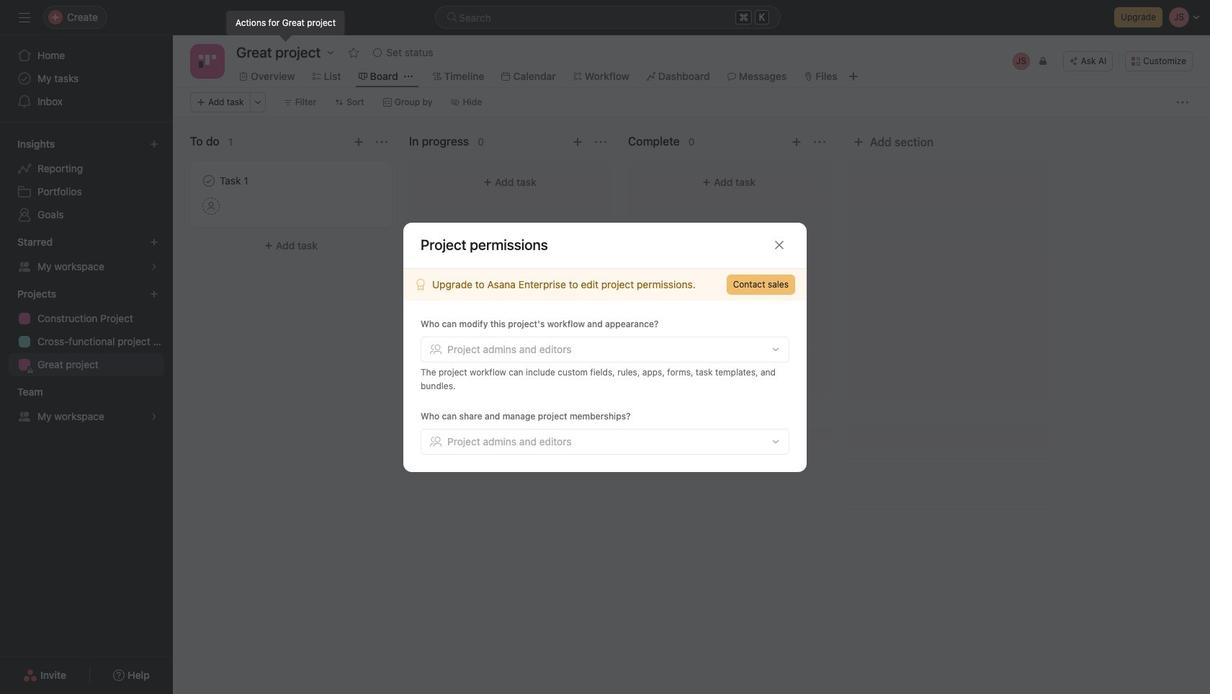 Task type: locate. For each thing, give the bounding box(es) containing it.
add task image
[[353, 136, 365, 148], [791, 136, 803, 148]]

1 horizontal spatial add task image
[[791, 136, 803, 148]]

global element
[[0, 35, 173, 122]]

projects element
[[0, 281, 173, 379]]

dialog
[[404, 222, 807, 472]]

0 horizontal spatial add task image
[[353, 136, 365, 148]]

tooltip
[[227, 11, 345, 40]]

close this dialog image
[[774, 239, 786, 251]]



Task type: vqa. For each thing, say whether or not it's contained in the screenshot.
Priority to the right
no



Task type: describe. For each thing, give the bounding box(es) containing it.
add to starred image
[[348, 47, 360, 58]]

2 add task image from the left
[[791, 136, 803, 148]]

teams element
[[0, 379, 173, 431]]

mark complete image
[[200, 172, 218, 190]]

hide sidebar image
[[19, 12, 30, 23]]

Mark complete checkbox
[[200, 172, 218, 190]]

1 add task image from the left
[[353, 136, 365, 148]]

board image
[[199, 53, 216, 70]]

insights element
[[0, 131, 173, 229]]

starred element
[[0, 229, 173, 281]]

add task image
[[572, 136, 584, 148]]



